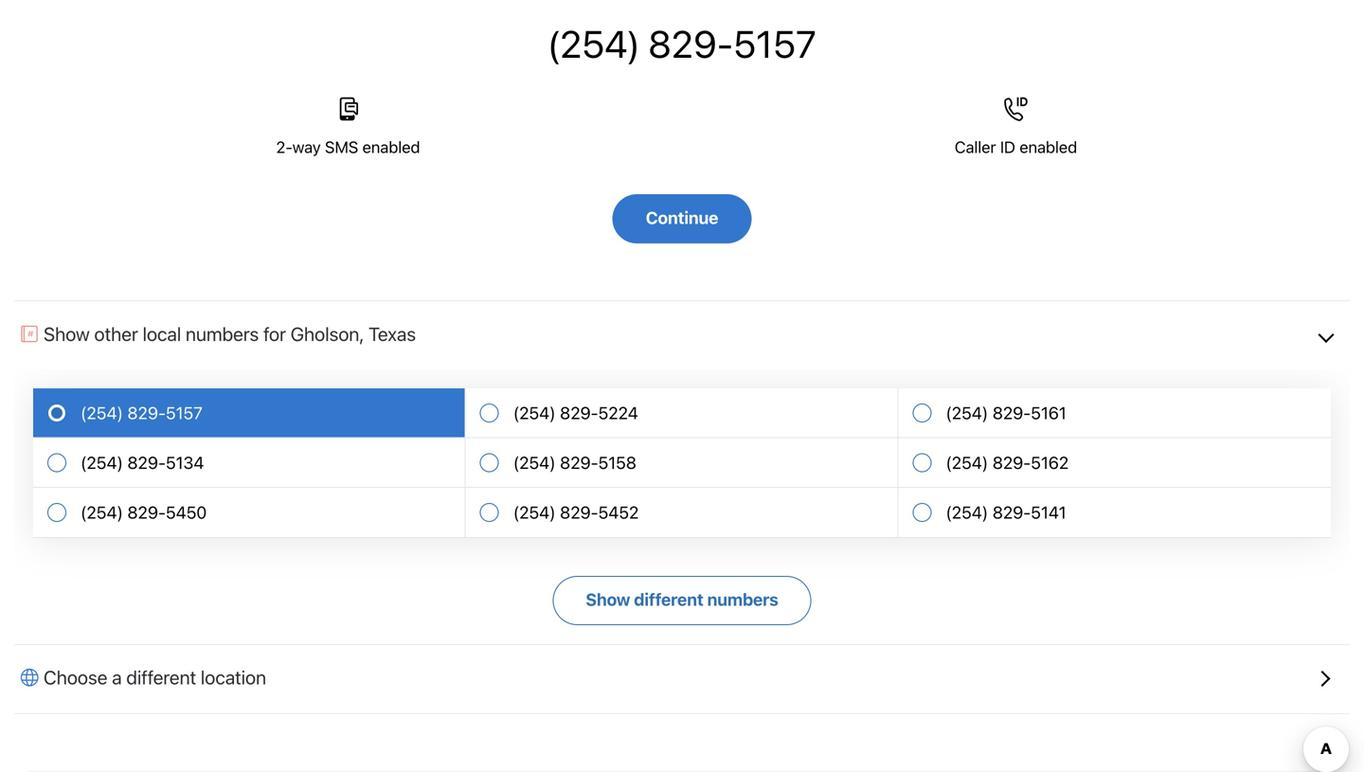 Task type: describe. For each thing, give the bounding box(es) containing it.
2 5 4 8 2 9 5 1 6 1 element
[[946, 403, 1066, 423]]

show other local numbers for gholson, texas
[[44, 322, 416, 345]]

(254) 829-5450
[[81, 502, 207, 523]]

different inside dropdown button
[[126, 666, 196, 688]]

2 5 4 8 2 9 5 1 4 1 element
[[946, 502, 1066, 523]]

2 5 4 8 2 9 5 1 6 2 element
[[946, 452, 1069, 473]]

(254) for (254) 829-5450 radio
[[81, 502, 123, 523]]

2 5 4 8 2 9 5 1 3 4 element
[[81, 452, 204, 473]]

2 5 4 8 2 9 5 4 5 0 element
[[81, 502, 207, 523]]

2-
[[276, 137, 292, 156]]

location
[[201, 666, 266, 688]]

different inside button
[[634, 589, 703, 609]]

0 vertical spatial (254) 829-5157
[[547, 21, 817, 66]]

for
[[263, 322, 286, 345]]

(254) 829-5134
[[81, 452, 204, 473]]

(254) 829-5134 radio
[[33, 438, 466, 488]]

0 vertical spatial 5157
[[733, 21, 817, 66]]

(254) 829-5162 radio
[[898, 438, 1331, 488]]

829- for (254) 829-5450 radio
[[127, 502, 166, 523]]

(254) for (254) 829-5224 radio
[[513, 403, 556, 423]]

show different numbers
[[586, 589, 778, 609]]

(254) for (254) 829-5162 radio
[[946, 452, 988, 473]]

(254) for (254) 829-5157 "radio"
[[81, 403, 123, 423]]

choose a different location
[[44, 666, 266, 688]]

choose a different location button
[[14, 644, 1350, 713]]

(254) 829-5224
[[513, 403, 638, 423]]

(254) for (254) 829-5158 radio
[[513, 452, 556, 473]]

(254) for (254) 829-5134 radio
[[81, 452, 123, 473]]

(254) 829-5157 radio
[[33, 388, 466, 438]]

5224
[[598, 403, 638, 423]]

829- for (254) 829-5157 "radio"
[[127, 403, 166, 423]]

(254) for (254) 829-5452 option
[[513, 502, 556, 523]]

829- for (254) 829-5141 radio
[[993, 502, 1031, 523]]

2-way sms enabled
[[276, 137, 420, 156]]

5158
[[598, 452, 636, 473]]

(254) 829-5452 radio
[[466, 488, 898, 538]]

829- for (254) 829-5162 radio
[[993, 452, 1031, 473]]

collapse-suggested-numbers option group
[[33, 388, 1331, 538]]

829- for the (254) 829-5161 option in the bottom of the page
[[993, 403, 1031, 423]]

5157 inside 2 5 4 8 2 9 5 1 5 7 element
[[166, 403, 203, 423]]

(254) for the (254) 829-5161 option in the bottom of the page
[[946, 403, 988, 423]]

show for show other local numbers for gholson, texas
[[44, 322, 90, 345]]



Task type: vqa. For each thing, say whether or not it's contained in the screenshot.
the topmost 5157
yes



Task type: locate. For each thing, give the bounding box(es) containing it.
(254) 829-5161 radio
[[898, 388, 1331, 438]]

(254) inside '2 5 4 8 2 9 5 1 3 4' element
[[81, 452, 123, 473]]

texas
[[369, 322, 416, 345]]

enabled right sms
[[362, 137, 420, 156]]

1 horizontal spatial different
[[634, 589, 703, 609]]

(254) 829-5450 radio
[[33, 488, 466, 538]]

1 enabled from the left
[[362, 137, 420, 156]]

caller id enabled
[[955, 137, 1077, 156]]

1 horizontal spatial enabled
[[1020, 137, 1077, 156]]

(254) 829-5158 radio
[[466, 438, 898, 488]]

1 vertical spatial numbers
[[707, 589, 778, 609]]

0 horizontal spatial enabled
[[362, 137, 420, 156]]

show other local numbers for gholson, texas button
[[14, 300, 1350, 369]]

5134
[[166, 452, 204, 473]]

show different numbers button
[[553, 576, 811, 625]]

5161
[[1031, 403, 1066, 423]]

local
[[143, 322, 181, 345]]

numbers inside dropdown button
[[186, 322, 259, 345]]

1 horizontal spatial (254) 829-5157
[[547, 21, 817, 66]]

(254) 829-5161
[[946, 403, 1066, 423]]

829- inside 2 5 4 8 2 9 5 1 6 2 element
[[993, 452, 1031, 473]]

2 enabled from the left
[[1020, 137, 1077, 156]]

caller
[[955, 137, 996, 156]]

(254) inside 2 5 4 8 2 9 5 2 2 4 element
[[513, 403, 556, 423]]

different up "choose a different location" dropdown button
[[634, 589, 703, 609]]

(254) inside 2 5 4 8 2 9 5 4 5 0 element
[[81, 502, 123, 523]]

(254) inside 2 5 4 8 2 9 5 1 4 1 element
[[946, 502, 988, 523]]

(254)
[[547, 21, 640, 66], [81, 403, 123, 423], [513, 403, 556, 423], [946, 403, 988, 423], [81, 452, 123, 473], [513, 452, 556, 473], [946, 452, 988, 473], [81, 502, 123, 523], [513, 502, 556, 523], [946, 502, 988, 523]]

829- inside '2 5 4 8 2 9 5 4 5 2' element
[[560, 502, 598, 523]]

show inside button
[[586, 589, 630, 609]]

(254) 829-5141
[[946, 502, 1066, 523]]

829- inside 2 5 4 8 2 9 5 1 5 7 element
[[127, 403, 166, 423]]

continue
[[646, 207, 718, 228]]

829- inside '2 5 4 8 2 9 5 1 3 4' element
[[127, 452, 166, 473]]

different
[[634, 589, 703, 609], [126, 666, 196, 688]]

0 horizontal spatial (254) 829-5157
[[81, 403, 203, 423]]

1 vertical spatial show
[[586, 589, 630, 609]]

(254) inside 2 5 4 8 2 9 5 1 5 7 element
[[81, 403, 123, 423]]

other
[[94, 322, 138, 345]]

(254) inside '2 5 4 8 2 9 5 4 5 2' element
[[513, 502, 556, 523]]

(254) 829-5224 radio
[[466, 388, 898, 438]]

(254) for (254) 829-5141 radio
[[946, 502, 988, 523]]

829- inside 2 5 4 8 2 9 5 1 4 1 element
[[993, 502, 1031, 523]]

1 vertical spatial 5157
[[166, 403, 203, 423]]

829-
[[648, 21, 733, 66], [127, 403, 166, 423], [560, 403, 598, 423], [993, 403, 1031, 423], [127, 452, 166, 473], [560, 452, 598, 473], [993, 452, 1031, 473], [127, 502, 166, 523], [560, 502, 598, 523], [993, 502, 1031, 523]]

show left other
[[44, 322, 90, 345]]

show for show different numbers
[[586, 589, 630, 609]]

2 5 4 8 2 9 5 1 5 8 element
[[513, 452, 636, 473]]

0 horizontal spatial different
[[126, 666, 196, 688]]

0 horizontal spatial numbers
[[186, 322, 259, 345]]

2 5 4 8 2 9 5 1 5 7 element
[[81, 403, 203, 423]]

(254) 829-5141 radio
[[898, 488, 1331, 538]]

0 horizontal spatial 5157
[[166, 403, 203, 423]]

a
[[112, 666, 122, 688]]

enabled
[[362, 137, 420, 156], [1020, 137, 1077, 156]]

id
[[1000, 137, 1015, 156]]

numbers
[[186, 322, 259, 345], [707, 589, 778, 609]]

5157
[[733, 21, 817, 66], [166, 403, 203, 423]]

(254) 829-5158
[[513, 452, 636, 473]]

829- for (254) 829-5158 radio
[[560, 452, 598, 473]]

829- inside 2 5 4 8 2 9 5 1 6 1 element
[[993, 403, 1031, 423]]

0 vertical spatial show
[[44, 322, 90, 345]]

(254) 829-5157 inside (254) 829-5157 "radio"
[[81, 403, 203, 423]]

2 5 4 8 2 9 5 2 2 4 element
[[513, 403, 638, 423]]

(254) inside 2 5 4 8 2 9 5 1 6 1 element
[[946, 403, 988, 423]]

829- for (254) 829-5224 radio
[[560, 403, 598, 423]]

5141
[[1031, 502, 1066, 523]]

829- inside 2 5 4 8 2 9 5 4 5 0 element
[[127, 502, 166, 523]]

(254) 829-5157
[[547, 21, 817, 66], [81, 403, 203, 423]]

829- inside 2 5 4 8 2 9 5 1 5 8 element
[[560, 452, 598, 473]]

continue button
[[613, 194, 751, 243]]

1 horizontal spatial show
[[586, 589, 630, 609]]

5452
[[598, 502, 639, 523]]

1 vertical spatial different
[[126, 666, 196, 688]]

(254) 829-5452
[[513, 502, 639, 523]]

0 vertical spatial numbers
[[186, 322, 259, 345]]

0 vertical spatial different
[[634, 589, 703, 609]]

sms
[[325, 137, 358, 156]]

1 vertical spatial (254) 829-5157
[[81, 403, 203, 423]]

(254) inside 2 5 4 8 2 9 5 1 6 2 element
[[946, 452, 988, 473]]

different right a
[[126, 666, 196, 688]]

way
[[292, 137, 321, 156]]

gholson,
[[291, 322, 364, 345]]

2 5 4 8 2 9 5 4 5 2 element
[[513, 502, 639, 523]]

829- for (254) 829-5134 radio
[[127, 452, 166, 473]]

show
[[44, 322, 90, 345], [586, 589, 630, 609]]

show inside dropdown button
[[44, 322, 90, 345]]

829- inside 2 5 4 8 2 9 5 2 2 4 element
[[560, 403, 598, 423]]

5450
[[166, 502, 207, 523]]

show down 5452 on the bottom
[[586, 589, 630, 609]]

enabled right the id
[[1020, 137, 1077, 156]]

0 horizontal spatial show
[[44, 322, 90, 345]]

numbers inside button
[[707, 589, 778, 609]]

(254) inside 2 5 4 8 2 9 5 1 5 8 element
[[513, 452, 556, 473]]

choose
[[44, 666, 107, 688]]

5162
[[1031, 452, 1069, 473]]

(254) 829-5162
[[946, 452, 1069, 473]]

829- for (254) 829-5452 option
[[560, 502, 598, 523]]

1 horizontal spatial numbers
[[707, 589, 778, 609]]

1 horizontal spatial 5157
[[733, 21, 817, 66]]



